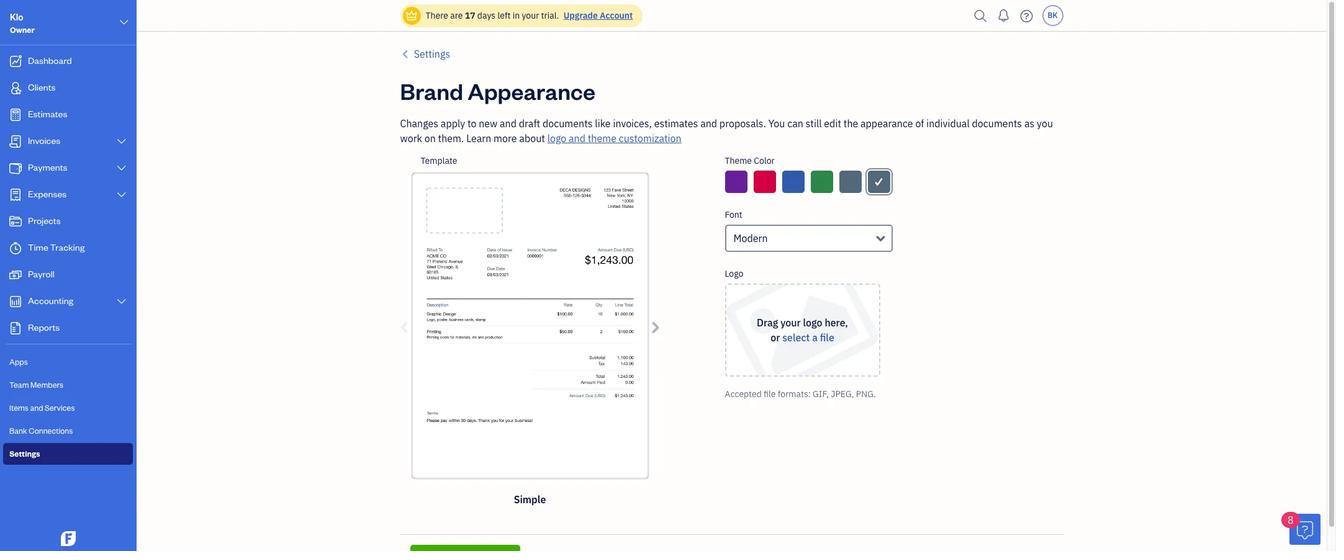Task type: describe. For each thing, give the bounding box(es) containing it.
drag your logo here , or select a file
[[757, 317, 848, 344]]

8
[[1288, 514, 1294, 527]]

them.
[[438, 132, 464, 145]]

0 vertical spatial logo
[[547, 132, 566, 145]]

items
[[9, 403, 29, 413]]

team members
[[9, 380, 63, 390]]

report image
[[8, 322, 23, 335]]

0 vertical spatial your
[[522, 10, 539, 21]]

estimates
[[654, 117, 698, 130]]

template
[[421, 155, 457, 166]]

about
[[519, 132, 545, 145]]

chevronleft image
[[400, 47, 412, 61]]

logo inside 'drag your logo here , or select a file'
[[803, 317, 822, 329]]

formats:
[[778, 389, 811, 400]]

in
[[513, 10, 520, 21]]

logo
[[725, 268, 743, 279]]

the
[[844, 117, 858, 130]]

estimates link
[[3, 102, 133, 128]]

klo
[[10, 11, 23, 23]]

apps
[[9, 357, 28, 367]]

work
[[400, 132, 422, 145]]

settings button
[[400, 47, 450, 61]]

projects
[[28, 215, 61, 227]]

invoices,
[[613, 117, 652, 130]]

draft
[[519, 117, 540, 130]]

project image
[[8, 215, 23, 228]]

services
[[45, 403, 75, 413]]

custom image
[[873, 174, 885, 189]]

gif,
[[813, 389, 829, 400]]

apply
[[441, 117, 465, 130]]

here
[[825, 317, 845, 329]]

client image
[[8, 82, 23, 94]]

changes
[[400, 117, 438, 130]]

customization
[[619, 132, 682, 145]]

accepted file formats: gif, jpeg, png.
[[725, 389, 876, 400]]

money image
[[8, 269, 23, 281]]

reports link
[[3, 316, 133, 341]]

payments
[[28, 161, 67, 173]]

file inside 'drag your logo here , or select a file'
[[820, 332, 834, 344]]

expenses link
[[3, 183, 133, 208]]

estimate image
[[8, 109, 23, 121]]

crown image
[[405, 9, 418, 22]]

there are 17 days left in your trial. upgrade account
[[426, 10, 633, 21]]

a
[[812, 332, 818, 344]]

clients
[[28, 81, 56, 93]]

members
[[30, 380, 63, 390]]

invoice image
[[8, 135, 23, 148]]

payroll
[[28, 268, 55, 280]]

search image
[[971, 7, 991, 25]]

your inside 'drag your logo here , or select a file'
[[781, 317, 801, 329]]

chevron large down image for expenses
[[116, 190, 127, 200]]

accounting link
[[3, 289, 133, 315]]

chevron large down image for accounting
[[116, 297, 127, 307]]

items and services
[[9, 403, 75, 413]]

as
[[1024, 117, 1035, 130]]

bank connections
[[9, 426, 73, 436]]

you
[[768, 117, 785, 130]]

time
[[28, 242, 48, 253]]

appearance
[[861, 117, 913, 130]]

tracking
[[50, 242, 85, 253]]

theme
[[725, 155, 752, 166]]

simple
[[514, 494, 546, 506]]

8 button
[[1282, 512, 1321, 545]]

like
[[595, 117, 611, 130]]

drag
[[757, 317, 778, 329]]

trial.
[[541, 10, 559, 21]]

1 documents from the left
[[543, 117, 593, 130]]

left
[[498, 10, 511, 21]]

logo and theme customization
[[547, 132, 682, 145]]

projects link
[[3, 209, 133, 235]]

previous image
[[397, 320, 413, 336]]

theme color
[[725, 155, 775, 166]]



Task type: vqa. For each thing, say whether or not it's contained in the screenshot.
latefees 'icon'
no



Task type: locate. For each thing, give the bounding box(es) containing it.
you
[[1037, 117, 1053, 130]]

chevron large down image inside accounting link
[[116, 297, 127, 307]]

on
[[425, 132, 436, 145]]

items and services link
[[3, 397, 133, 419]]

,
[[845, 317, 848, 329]]

1 vertical spatial settings
[[9, 449, 40, 459]]

bk button
[[1042, 5, 1063, 26]]

next image
[[647, 320, 663, 336]]

logo up a
[[803, 317, 822, 329]]

accepted
[[725, 389, 762, 400]]

settings inside settings link
[[9, 449, 40, 459]]

individual
[[927, 117, 970, 130]]

more
[[494, 132, 517, 145]]

and right items
[[30, 403, 43, 413]]

chevron large down image
[[116, 137, 127, 147]]

upgrade
[[564, 10, 598, 21]]

2 documents from the left
[[972, 117, 1022, 130]]

documents left as
[[972, 117, 1022, 130]]

logo and theme customization link
[[547, 132, 682, 145]]

dashboard link
[[3, 49, 133, 75]]

new
[[479, 117, 498, 130]]

brand
[[400, 76, 463, 106]]

main element
[[0, 0, 168, 551]]

settings inside settings "button"
[[414, 48, 450, 60]]

logo
[[547, 132, 566, 145], [803, 317, 822, 329]]

chart image
[[8, 296, 23, 308]]

color
[[754, 155, 775, 166]]

can
[[787, 117, 803, 130]]

settings link
[[3, 443, 133, 465]]

logo right "about" on the top left
[[547, 132, 566, 145]]

dashboard image
[[8, 55, 23, 68]]

invoices
[[28, 135, 60, 147]]

bank connections link
[[3, 420, 133, 442]]

payment image
[[8, 162, 23, 174]]

file right a
[[820, 332, 834, 344]]

and left theme
[[569, 132, 585, 145]]

1 horizontal spatial documents
[[972, 117, 1022, 130]]

changes apply to new and draft documents like invoices, estimates and proposals. you can still edit the appearance of individual documents as you work on them. learn more about
[[400, 117, 1053, 145]]

to
[[467, 117, 476, 130]]

of
[[915, 117, 924, 130]]

payroll link
[[3, 263, 133, 288]]

1 vertical spatial your
[[781, 317, 801, 329]]

documents
[[543, 117, 593, 130], [972, 117, 1022, 130]]

font
[[725, 209, 742, 220]]

timer image
[[8, 242, 23, 255]]

accounting
[[28, 295, 73, 307]]

go to help image
[[1017, 7, 1037, 25]]

settings right chevronleft icon
[[414, 48, 450, 60]]

chevron large down image inside 'payments' link
[[116, 163, 127, 173]]

time tracking
[[28, 242, 85, 253]]

there
[[426, 10, 448, 21]]

payments link
[[3, 156, 133, 181]]

file left formats:
[[764, 389, 776, 400]]

and right estimates
[[700, 117, 717, 130]]

days
[[477, 10, 496, 21]]

are
[[450, 10, 463, 21]]

account
[[600, 10, 633, 21]]

0 horizontal spatial your
[[522, 10, 539, 21]]

0 horizontal spatial logo
[[547, 132, 566, 145]]

documents left like
[[543, 117, 593, 130]]

0 horizontal spatial settings
[[9, 449, 40, 459]]

expense image
[[8, 189, 23, 201]]

Font field
[[725, 225, 893, 252]]

bk
[[1048, 11, 1058, 20]]

estimates
[[28, 108, 67, 120]]

appearance
[[468, 76, 595, 106]]

1 horizontal spatial file
[[820, 332, 834, 344]]

or
[[771, 332, 780, 344]]

clients link
[[3, 76, 133, 101]]

reports
[[28, 322, 60, 333]]

learn
[[466, 132, 491, 145]]

chevron large down image for payments
[[116, 163, 127, 173]]

settings
[[414, 48, 450, 60], [9, 449, 40, 459]]

time tracking link
[[3, 236, 133, 261]]

0 horizontal spatial documents
[[543, 117, 593, 130]]

team members link
[[3, 374, 133, 396]]

chevron large down image
[[118, 15, 130, 30], [116, 163, 127, 173], [116, 190, 127, 200], [116, 297, 127, 307]]

connections
[[29, 426, 73, 436]]

0 vertical spatial settings
[[414, 48, 450, 60]]

resource center badge image
[[1290, 514, 1321, 545]]

still
[[806, 117, 822, 130]]

brand appearance
[[400, 76, 595, 106]]

1 horizontal spatial logo
[[803, 317, 822, 329]]

0 vertical spatial file
[[820, 332, 834, 344]]

invoices link
[[3, 129, 133, 155]]

bank
[[9, 426, 27, 436]]

1 horizontal spatial settings
[[414, 48, 450, 60]]

team
[[9, 380, 29, 390]]

freshbooks image
[[58, 531, 78, 546]]

dashboard
[[28, 55, 72, 66]]

expenses
[[28, 188, 67, 200]]

and up more
[[500, 117, 517, 130]]

modern
[[734, 232, 768, 245]]

file
[[820, 332, 834, 344], [764, 389, 776, 400]]

png.
[[856, 389, 876, 400]]

settings down bank
[[9, 449, 40, 459]]

1 horizontal spatial your
[[781, 317, 801, 329]]

0 horizontal spatial file
[[764, 389, 776, 400]]

1 vertical spatial file
[[764, 389, 776, 400]]

your up select at right
[[781, 317, 801, 329]]

edit
[[824, 117, 841, 130]]

owner
[[10, 25, 35, 35]]

1 vertical spatial logo
[[803, 317, 822, 329]]

17
[[465, 10, 475, 21]]

jpeg,
[[831, 389, 854, 400]]

proposals.
[[720, 117, 766, 130]]

apps link
[[3, 351, 133, 373]]

theme
[[588, 132, 617, 145]]

notifications image
[[994, 3, 1014, 28]]

your right in
[[522, 10, 539, 21]]

and inside main element
[[30, 403, 43, 413]]



